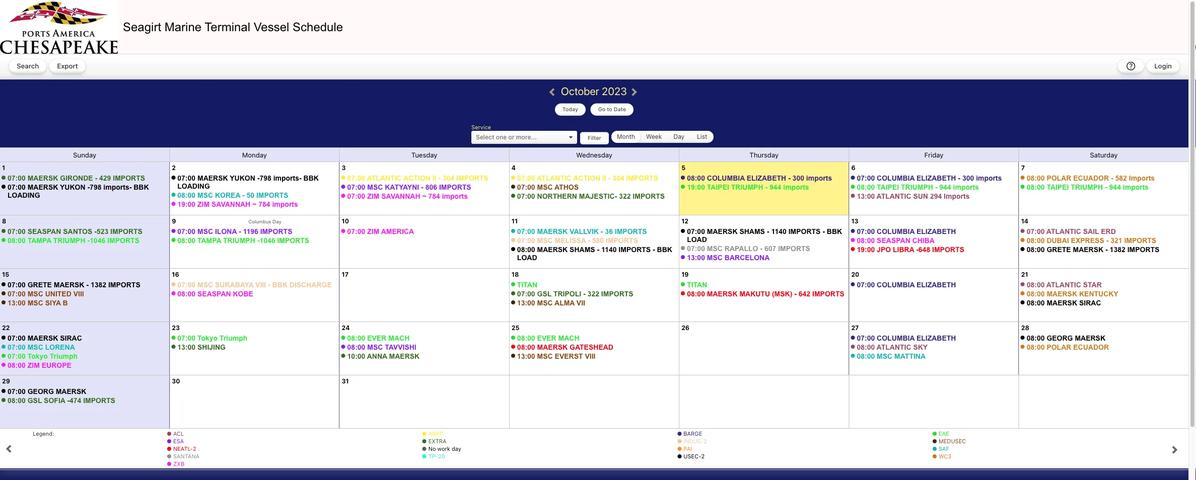 Task type: vqa. For each thing, say whether or not it's contained in the screenshot.
-
yes



Task type: describe. For each thing, give the bounding box(es) containing it.
07:00 columbia elizabeth for atlantic
[[857, 334, 956, 342]]

korea
[[215, 191, 240, 199]]

sail
[[1083, 228, 1099, 236]]

triumph for 07:00 columbia elizabeth - 300 imports
[[901, 183, 933, 191]]

07:00 msc united viii link
[[8, 290, 84, 298]]

elizabeth for 08:00 seaspan chiba
[[917, 228, 956, 236]]

19:00 for 19:00 taipei triumph - 944 imports
[[687, 183, 705, 191]]

1 horizontal spatial yukon
[[230, 174, 255, 182]]

neatl-2
[[173, 446, 196, 452]]

1140 for 07:00 maersk shams - 1140 imports - bbk load
[[771, 228, 787, 236]]

eae
[[939, 431, 949, 437]]

1 horizontal spatial 07:00 maersk yukon -798 imports- bbk loading
[[177, 174, 319, 190]]

arrc
[[429, 431, 444, 437]]

imports for 08:00 columbia elizabeth - 300 imports link
[[806, 174, 832, 182]]

08:00 for 08:00 georg maersk link
[[1027, 334, 1045, 342]]

anna
[[367, 353, 387, 360]]

santana
[[173, 453, 200, 460]]

13:00 msc siya b
[[8, 299, 68, 307]]

imports for 08:00 maersk shams - 1140 imports - bbk load link
[[619, 246, 651, 254]]

elizabeth for 08:00 atlantic sky
[[917, 334, 956, 342]]

523
[[97, 228, 108, 236]]

imports for 08:00 grete maersk - 1382 imports link
[[1128, 246, 1160, 254]]

08:00 grete maersk - 1382 imports link
[[1027, 246, 1160, 254]]

imports for 19:00 zim savannah ~ 784 imports link
[[272, 200, 298, 208]]

19:00 for 19:00 zim savannah ~ 784 imports
[[177, 200, 196, 208]]

login
[[1155, 62, 1172, 70]]

barge
[[684, 431, 702, 437]]

580
[[592, 237, 604, 245]]

07:00 zim savannah ~ 784 imports link
[[347, 192, 468, 200]]

0 vertical spatial 322
[[619, 192, 631, 200]]

1 vertical spatial loading
[[8, 191, 40, 199]]

maersk left makutu
[[707, 290, 738, 298]]

07:00 gsl tripoli - 322 imports link
[[517, 290, 634, 298]]

imports for 07:00 msc rapallo - 607 imports link at bottom right
[[778, 245, 810, 253]]

10:00 anna maersk
[[347, 353, 420, 360]]

08:00 tampa triumph -1046 imports link for santos
[[8, 237, 139, 245]]

ilona
[[215, 228, 237, 236]]

08:00 msc tavvishi link
[[347, 344, 416, 351]]

saturday
[[1090, 151, 1118, 159]]

19:00 taipei triumph - 944 imports
[[687, 183, 809, 191]]

esa
[[173, 438, 184, 445]]

0 vertical spatial 20
[[852, 271, 860, 278]]

31
[[342, 378, 349, 385]]

columbus day
[[248, 219, 282, 224]]

13:00 for 13:00 atlantic sun 294 imports
[[857, 192, 875, 200]]

triangle 1 s image
[[567, 133, 575, 142]]

13:00 for 13:00 msc alma vii
[[517, 299, 535, 307]]

search
[[17, 62, 39, 70]]

08:00 for 08:00 msc korea - 50 imports link
[[177, 191, 196, 199]]

08:00 msc korea - 50 imports
[[177, 191, 288, 199]]

msc for barcelona
[[707, 254, 723, 262]]

maersk down express
[[1073, 246, 1104, 254]]

07:00 msc rapallo - 607 imports link
[[687, 245, 810, 253]]

08:00 maersk sirac
[[1027, 299, 1101, 307]]

legend:
[[33, 431, 54, 437]]

maersk up melissa
[[537, 228, 568, 236]]

united
[[45, 290, 71, 298]]

imports for 07:00 grete maersk - 1382 imports link
[[108, 281, 140, 289]]

elizabeth for 08:00 taipei triumph - 944 imports
[[917, 174, 956, 182]]

medusec
[[939, 438, 966, 445]]

1 horizontal spatial triumph
[[220, 334, 247, 342]]

08:00 seaspan kobe link
[[177, 290, 253, 298]]

6
[[852, 164, 856, 171]]

viii for united
[[73, 290, 84, 298]]

2023
[[602, 85, 627, 97]]

taipei for 07:00 columbia elizabeth - 300 imports
[[877, 183, 899, 191]]

1382 for 08:00 grete maersk - 1382 imports
[[1110, 246, 1126, 254]]

08:00 ever mach link for msc
[[347, 334, 410, 342]]

07:00 columbia elizabeth link for atlantic
[[857, 334, 956, 342]]

1 horizontal spatial 07:00 tokyo triumph
[[177, 334, 247, 342]]

1046 for 523
[[90, 237, 105, 245]]

work
[[438, 446, 450, 452]]

07:00 msc rapallo - 607 imports
[[687, 245, 810, 253]]

chiba
[[913, 237, 935, 245]]

07:00 inside 07:00 maersk shams - 1140 imports - bbk load
[[687, 228, 705, 236]]

imports for 07:00 columbia elizabeth - 300 imports link
[[976, 174, 1002, 182]]

triumph for 08:00 polar ecuador - 582 imports
[[1071, 183, 1103, 191]]

acl
[[173, 431, 184, 437]]

429
[[99, 174, 111, 182]]

0 vertical spatial 798
[[260, 174, 271, 182]]

0 horizontal spatial 07:00 tokyo triumph
[[8, 353, 78, 360]]

msc for athos
[[537, 183, 553, 191]]

maersk inside 08:00 maersk shams - 1140 imports - bbk load
[[537, 246, 568, 254]]

08:00 taipei triumph - 944 imports for ecuador
[[1027, 183, 1149, 191]]

08:00 for 08:00 columbia elizabeth - 300 imports link
[[687, 174, 705, 182]]

08:00 for 08:00 maersk shams - 1140 imports - bbk load link
[[517, 246, 535, 254]]

maersk up 13:00 msc everst viii link
[[537, 344, 568, 351]]

23
[[172, 324, 180, 331]]

1 vertical spatial yukon
[[60, 183, 85, 191]]

zim for 07:00 zim america
[[367, 228, 380, 236]]

07:00 columbia elizabeth link for seaspan
[[857, 228, 956, 236]]

pai
[[684, 446, 692, 452]]

07:00 msc melissa - 580 imports
[[517, 237, 638, 245]]

help
[[1126, 59, 1137, 72]]

maersk up 07:00 msc lorena
[[28, 334, 58, 342]]

titan link for 07:00
[[517, 281, 538, 289]]

08:00 columbia elizabeth - 300 imports
[[687, 174, 832, 182]]

1 horizontal spatial tokyo
[[197, 334, 218, 342]]

10:00
[[347, 353, 365, 360]]

bbk inside 08:00 maersk shams - 1140 imports - bbk load
[[657, 246, 672, 254]]

0 horizontal spatial 322
[[588, 290, 599, 298]]

atlantic up the 08:00 msc mattina link
[[877, 344, 912, 351]]

imports for the 08:00 dubai express - 321 imports link
[[1125, 237, 1157, 245]]

barcelona
[[725, 254, 770, 262]]

list link
[[692, 131, 712, 142]]

1140 for 08:00 maersk shams - 1140 imports - bbk load
[[602, 246, 617, 254]]

27
[[852, 324, 859, 331]]

1 vertical spatial tokyo
[[28, 353, 48, 360]]

13:00 atlantic sun 294 imports
[[857, 192, 970, 200]]

4
[[512, 164, 516, 171]]

08:00 taipei triumph - 944 imports link for ecuador
[[1027, 183, 1149, 191]]

08:00 atlantic sky
[[857, 344, 928, 351]]

304 for 784
[[443, 174, 454, 182]]

maersk down 08:00 maersk kentucky
[[1047, 299, 1078, 307]]

usec-
[[684, 453, 701, 460]]

300 for 08:00 taipei triumph - 944 imports
[[963, 174, 974, 182]]

imports for 19:00 jpo libra -648 imports link
[[932, 246, 965, 254]]

imports for 07:00 msc melissa - 580 imports link
[[606, 237, 638, 245]]

08:00 msc mattina
[[857, 353, 926, 360]]

gateshead
[[570, 344, 614, 351]]

08:00 for the 08:00 msc mattina link
[[857, 353, 875, 360]]

08:00 for 08:00 maersk kentucky link
[[1027, 290, 1045, 298]]

08:00 for 08:00 polar ecuador - 582 imports link
[[1027, 174, 1045, 182]]

07:00 maersk vallvik - 36 imports link
[[517, 228, 647, 236]]

one
[[496, 133, 507, 141]]

08:00 for 08:00 zim europe link
[[8, 362, 26, 369]]

1382 for 07:00 grete maersk - 1382 imports
[[91, 281, 106, 289]]

08:00 for 08:00 atlantic star link at the bottom
[[1027, 281, 1045, 289]]

0 vertical spatial loading
[[177, 182, 210, 190]]

1 vertical spatial go to september 2023 image
[[1, 446, 18, 451]]

action for athos
[[573, 174, 600, 182]]

11
[[512, 218, 518, 225]]

08:00 atlantic sky link
[[857, 344, 928, 351]]

08:00 for 08:00 grete maersk - 1382 imports link
[[1027, 246, 1045, 254]]

maersk up '08:00 polar ecuador' link
[[1075, 334, 1106, 342]]

07:00 msc athos
[[517, 183, 579, 191]]

shijing
[[197, 344, 226, 351]]

polar for 08:00 polar ecuador
[[1047, 344, 1072, 351]]

grete for 07:00
[[28, 281, 52, 289]]

300 for 19:00 taipei triumph - 944 imports
[[793, 174, 804, 182]]

msc for katyayni
[[367, 183, 383, 191]]

imports for 08:00 taipei triumph - 944 imports link corresponding to elizabeth
[[953, 183, 979, 191]]

northern
[[537, 192, 577, 200]]

triumph for 07:00 msc ilona - 1196 imports
[[223, 237, 255, 245]]

bbk inside 07:00 maersk shams - 1140 imports - bbk load
[[827, 228, 842, 236]]

maersk down tavvishi
[[389, 353, 420, 360]]

07:00 georg maersk link
[[8, 388, 86, 396]]

17
[[342, 271, 349, 278]]

imports for 19:00 taipei triumph - 944 imports link
[[783, 183, 809, 191]]

1 vertical spatial triumph
[[50, 353, 78, 360]]

imports for 07:00 zim savannah ~ 784 imports link
[[442, 192, 468, 200]]

search link
[[9, 59, 46, 73]]

944 for 08:00 columbia elizabeth - 300 imports
[[770, 183, 781, 191]]

gsl for 07:00
[[537, 290, 552, 298]]

indus-2
[[684, 438, 707, 445]]

no work day
[[429, 446, 461, 452]]

13:00 shijing link
[[177, 344, 226, 351]]

sunday
[[73, 151, 96, 159]]

07:00 msc surabaya viii - bbk discharge
[[177, 281, 332, 289]]

08:00 for 08:00 seaspan chiba "link"
[[857, 237, 875, 245]]

08:00 gsl sofia -474 imports link
[[8, 397, 115, 405]]

08:00 maersk kentucky
[[1027, 290, 1119, 298]]

07:00 georg maersk
[[8, 388, 86, 396]]

08:00 zim europe link
[[8, 362, 71, 369]]

50
[[247, 191, 254, 199]]

msc for surabaya
[[197, 281, 213, 289]]

libra
[[893, 246, 914, 254]]

1 horizontal spatial imports-
[[273, 174, 302, 182]]

wc3
[[939, 453, 952, 460]]

08:00 maersk gateshead
[[517, 344, 614, 351]]

1 horizontal spatial 07:00 maersk yukon -798 imports- bbk loading link
[[177, 174, 319, 190]]

07:00 columbia elizabeth for seaspan
[[857, 228, 956, 236]]

642
[[799, 290, 811, 298]]

thursday
[[750, 151, 779, 159]]

maersk up korea
[[197, 174, 228, 182]]

maersk up 474
[[56, 388, 86, 396]]

0 horizontal spatial 07:00 maersk yukon -798 imports- bbk loading link
[[8, 183, 149, 199]]

0 horizontal spatial imports
[[944, 192, 970, 200]]

zim for 08:00 zim europe
[[28, 362, 40, 369]]

0 vertical spatial go to september 2023 image
[[542, 86, 559, 91]]

load for 07:00
[[687, 236, 707, 244]]

944 for 07:00 columbia elizabeth - 300 imports
[[940, 183, 951, 191]]

1046 for 1196
[[260, 237, 275, 245]]

imports for 07:00 msc ilona - 1196 imports link
[[260, 228, 292, 236]]

europe
[[42, 362, 71, 369]]

784 for 806
[[428, 192, 440, 200]]

tripoli
[[554, 290, 581, 298]]



Task type: locate. For each thing, give the bounding box(es) containing it.
1 304 from the left
[[443, 174, 454, 182]]

day right columbus
[[273, 219, 282, 224]]

maersk down 07:00 maersk gironde - 429 imports link
[[28, 183, 58, 191]]

1 08:00 tampa triumph -1046 imports from the left
[[8, 237, 139, 245]]

29
[[2, 378, 10, 385]]

08:00 tampa triumph -1046 imports for ilona
[[177, 237, 309, 245]]

~ down 806
[[422, 192, 426, 200]]

columbia for 08:00 taipei triumph - 944 imports
[[877, 174, 915, 182]]

07:00 columbia elizabeth link down libra
[[857, 281, 956, 289]]

0 vertical spatial georg
[[1047, 334, 1073, 342]]

13:00 for 13:00 shijing
[[177, 344, 196, 351]]

1382
[[1110, 246, 1126, 254], [91, 281, 106, 289]]

21
[[1021, 271, 1028, 278]]

08:00 msc tavvishi
[[347, 344, 416, 351]]

2 304 from the left
[[613, 174, 624, 182]]

athos
[[555, 183, 579, 191]]

1 horizontal spatial 784
[[428, 192, 440, 200]]

1 horizontal spatial 300
[[963, 174, 974, 182]]

30
[[172, 378, 180, 385]]

msc for siya
[[28, 299, 43, 307]]

0 horizontal spatial mach
[[389, 334, 410, 342]]

0 horizontal spatial day
[[273, 219, 282, 224]]

28
[[1021, 324, 1030, 331]]

1 horizontal spatial 07:00 atlantic action ii - 304 imports link
[[517, 174, 658, 182]]

1 vertical spatial 07:00 tokyo triumph
[[8, 353, 78, 360]]

1 horizontal spatial 1382
[[1110, 246, 1126, 254]]

0 horizontal spatial 07:00 atlantic action ii - 304 imports link
[[347, 174, 489, 182]]

0 horizontal spatial 1046
[[90, 237, 105, 245]]

imports- up columbus day
[[273, 174, 302, 182]]

0 horizontal spatial georg
[[28, 388, 54, 396]]

0 vertical spatial imports
[[1129, 174, 1155, 182]]

1 mach from the left
[[389, 334, 410, 342]]

tuesday
[[411, 151, 438, 159]]

1 08:00 taipei triumph - 944 imports from the left
[[857, 183, 979, 191]]

08:00 tampa triumph -1046 imports link down 07:00 seaspan santos -523 imports
[[8, 237, 139, 245]]

1 vertical spatial 798
[[90, 183, 101, 191]]

msc for lorena
[[28, 344, 43, 351]]

07:00 msc surabaya viii - bbk discharge link
[[177, 281, 332, 289]]

ecuador for 08:00 polar ecuador
[[1074, 344, 1109, 351]]

titan down 19
[[687, 281, 707, 289]]

944 up '294'
[[940, 183, 951, 191]]

triumph down 08:00 columbia elizabeth - 300 imports
[[731, 183, 763, 191]]

gsl for 08:00
[[28, 397, 42, 405]]

zim for 19:00 zim savannah ~ 784 imports
[[197, 200, 210, 208]]

1140 down 580
[[602, 246, 617, 254]]

ever for maersk
[[537, 334, 556, 342]]

zim up 07:00 zim america
[[367, 192, 380, 200]]

07:00 maersk yukon -798 imports- bbk loading down gironde at the top left
[[8, 183, 149, 199]]

filter
[[588, 135, 601, 141]]

1 horizontal spatial taipei
[[877, 183, 899, 191]]

triumph down 07:00 msc ilona - 1196 imports link
[[223, 237, 255, 245]]

shams inside 07:00 maersk shams - 1140 imports - bbk load
[[740, 228, 765, 236]]

08:00 ever mach for msc
[[347, 334, 410, 342]]

msc left ilona
[[197, 228, 213, 236]]

service
[[472, 124, 491, 130]]

1 horizontal spatial 08:00 taipei triumph - 944 imports
[[1027, 183, 1149, 191]]

08:00 ever mach link for maersk
[[517, 334, 580, 342]]

~ for 806
[[422, 192, 426, 200]]

ecuador
[[1074, 174, 1109, 182], [1074, 344, 1109, 351]]

2 08:00 ever mach from the left
[[517, 334, 580, 342]]

474
[[69, 397, 81, 405]]

08:00 maersk gateshead link
[[517, 344, 614, 351]]

0 horizontal spatial 300
[[793, 174, 804, 182]]

2 08:00 taipei triumph - 944 imports link from the left
[[1027, 183, 1149, 191]]

07:00 tokyo triumph down 07:00 msc lorena
[[8, 353, 78, 360]]

1 vertical spatial georg
[[28, 388, 54, 396]]

ecuador down 08:00 georg maersk
[[1074, 344, 1109, 351]]

day left list
[[674, 133, 685, 140]]

savannah for katyayni
[[381, 192, 420, 200]]

1 vertical spatial polar
[[1047, 344, 1072, 351]]

mach for gateshead
[[558, 334, 580, 342]]

savannah down 08:00 msc korea - 50 imports link
[[212, 200, 250, 208]]

07:00 atlantic action ii - 304 imports link up 07:00 msc katyayni - 806 imports
[[347, 174, 489, 182]]

1 horizontal spatial go to september 2023 image
[[542, 86, 559, 91]]

imports inside 07:00 maersk shams - 1140 imports - bbk load
[[789, 228, 821, 236]]

2 titan from the left
[[687, 281, 707, 289]]

export link
[[49, 59, 86, 73]]

19:00 for 19:00 jpo libra -648 imports
[[857, 246, 875, 254]]

19:00 zim savannah ~ 784 imports
[[177, 200, 298, 208]]

grete
[[1047, 246, 1071, 254], [28, 281, 52, 289]]

1 vertical spatial 07:00 tokyo triumph link
[[8, 353, 78, 360]]

atlantic for 08:00 dubai express - 321 imports
[[1047, 228, 1081, 236]]

07:00 atlantic sail erd link
[[1027, 228, 1116, 236]]

msc up northern
[[537, 183, 553, 191]]

1140 up 607
[[771, 228, 787, 236]]

atlantic up 08:00 maersk kentucky
[[1047, 281, 1081, 289]]

atlantic
[[367, 174, 402, 182], [537, 174, 572, 182], [877, 192, 912, 200], [1047, 228, 1081, 236], [1047, 281, 1081, 289], [877, 344, 912, 351]]

1 horizontal spatial imports
[[1129, 174, 1155, 182]]

titan link down 18
[[517, 281, 538, 289]]

erd
[[1101, 228, 1116, 236]]

0 vertical spatial gsl
[[537, 290, 552, 298]]

0 horizontal spatial ii
[[433, 174, 436, 182]]

1 07:00 atlantic action ii - 304 imports link from the left
[[347, 174, 489, 182]]

titan for 08:00
[[687, 281, 707, 289]]

2 08:00 tampa triumph -1046 imports link from the left
[[177, 237, 309, 245]]

1 07:00 columbia elizabeth from the top
[[857, 228, 956, 236]]

07:00 maersk yukon -798 imports- bbk loading link up 50
[[177, 174, 319, 190]]

1 horizontal spatial 08:00 ever mach
[[517, 334, 580, 342]]

gsl down "07:00 georg maersk" link
[[28, 397, 42, 405]]

0 horizontal spatial titan
[[517, 281, 538, 289]]

zim left america
[[367, 228, 380, 236]]

1 300 from the left
[[793, 174, 804, 182]]

0 vertical spatial yukon
[[230, 174, 255, 182]]

08:00 ever mach up 08:00 msc tavvishi
[[347, 334, 410, 342]]

santos
[[63, 228, 92, 236]]

08:00 gsl sofia -474 imports
[[8, 397, 115, 405]]

2 tampa from the left
[[197, 237, 221, 245]]

13:00 msc barcelona link
[[687, 254, 770, 262]]

08:00 taipei triumph - 944 imports link down 08:00 polar ecuador - 582 imports link
[[1027, 183, 1149, 191]]

columbia up 08:00 seaspan chiba "link"
[[877, 228, 915, 236]]

dubai
[[1047, 237, 1069, 245]]

columbia up 19:00 taipei triumph - 944 imports link
[[707, 174, 745, 182]]

13:00 for 13:00 msc everst viii
[[517, 353, 535, 360]]

grete down dubai
[[1047, 246, 1071, 254]]

08:00 tampa triumph -1046 imports down 07:00 seaspan santos -523 imports
[[8, 237, 139, 245]]

elizabeth for 19:00 taipei triumph - 944 imports
[[747, 174, 786, 182]]

0 horizontal spatial savannah
[[212, 200, 250, 208]]

08:00 tampa triumph -1046 imports link
[[8, 237, 139, 245], [177, 237, 309, 245]]

1 07:00 columbia elizabeth link from the top
[[857, 228, 956, 236]]

elizabeth
[[747, 174, 786, 182], [917, 174, 956, 182], [917, 228, 956, 236], [917, 281, 956, 289], [917, 334, 956, 342]]

07:00 columbia elizabeth link
[[857, 228, 956, 236], [857, 281, 956, 289], [857, 334, 956, 342]]

sirac up the lorena
[[60, 334, 82, 342]]

1 vertical spatial 19:00
[[177, 200, 196, 208]]

gironde
[[60, 174, 93, 182]]

0 horizontal spatial 07:00 atlantic action ii - 304 imports
[[347, 174, 489, 182]]

08:00 for "08:00 gsl sofia -474 imports" link
[[8, 397, 26, 405]]

2 944 from the left
[[940, 183, 951, 191]]

1046
[[90, 237, 105, 245], [260, 237, 275, 245]]

2 for indus-2
[[704, 438, 707, 445]]

2 08:00 ever mach link from the left
[[517, 334, 580, 342]]

13:00 for 13:00 msc siya b
[[8, 299, 26, 307]]

vallvik
[[570, 228, 599, 236]]

imports right 582
[[1129, 174, 1155, 182]]

savannah down the katyayni
[[381, 192, 420, 200]]

07:00 msc ilona - 1196 imports
[[177, 228, 292, 236]]

08:00 polar ecuador link
[[1027, 344, 1109, 351]]

atlantic left sun
[[877, 192, 912, 200]]

0 horizontal spatial loading
[[8, 191, 40, 199]]

zim for 07:00 zim savannah ~ 784 imports
[[367, 192, 380, 200]]

load inside 07:00 maersk shams - 1140 imports - bbk load
[[687, 236, 707, 244]]

2 08:00 taipei triumph - 944 imports from the left
[[1027, 183, 1149, 191]]

1046 down 523
[[90, 237, 105, 245]]

elizabeth up the chiba
[[917, 228, 956, 236]]

msc left alma
[[537, 299, 553, 307]]

1 horizontal spatial go to november 2023 image
[[1170, 447, 1188, 452]]

viii for surabaya
[[255, 281, 266, 289]]

go to november 2023 image
[[630, 86, 647, 91], [1170, 447, 1188, 452]]

maersk left gironde at the top left
[[28, 174, 58, 182]]

yukon down 07:00 maersk gironde - 429 imports
[[60, 183, 85, 191]]

1 horizontal spatial 304
[[613, 174, 624, 182]]

07:00 maersk yukon -798 imports- bbk loading up 50
[[177, 174, 319, 190]]

taipei for 08:00 columbia elizabeth - 300 imports
[[707, 183, 729, 191]]

07:00 tokyo triumph up shijing
[[177, 334, 247, 342]]

1 horizontal spatial titan
[[687, 281, 707, 289]]

07:00 maersk yukon -798 imports- bbk loading link down gironde at the top left
[[8, 183, 149, 199]]

648
[[919, 246, 931, 254]]

322 right majestic-
[[619, 192, 631, 200]]

mach up tavvishi
[[389, 334, 410, 342]]

shams for 07:00
[[740, 228, 765, 236]]

2 for usec-2
[[701, 453, 705, 460]]

1 1046 from the left
[[90, 237, 105, 245]]

0 horizontal spatial seaspan
[[28, 228, 61, 236]]

08:00 ever mach up 08:00 maersk gateshead
[[517, 334, 580, 342]]

08:00 polar ecuador - 582 imports link
[[1027, 174, 1155, 182]]

1 horizontal spatial 1140
[[771, 228, 787, 236]]

3 taipei from the left
[[1047, 183, 1069, 191]]

polar for 08:00 polar ecuador - 582 imports
[[1047, 174, 1072, 182]]

1 ii from the left
[[433, 174, 436, 182]]

07:00 atlantic sail erd
[[1027, 228, 1116, 236]]

msc down 07:00 maersk sirac
[[28, 344, 43, 351]]

columbia for 19:00 taipei triumph - 944 imports
[[707, 174, 745, 182]]

atlantic up 07:00 msc athos link
[[537, 174, 572, 182]]

1 horizontal spatial 19:00
[[687, 183, 705, 191]]

1 horizontal spatial tampa
[[197, 237, 221, 245]]

1 vertical spatial 322
[[588, 290, 599, 298]]

go to november 2023 image for the bottommost go to september 2023 image
[[1170, 447, 1188, 452]]

maersk up 08:00 maersk sirac
[[1047, 290, 1078, 298]]

08:00 maersk makutu (msk) - 642 imports
[[687, 290, 845, 298]]

0 vertical spatial go to november 2023 image
[[630, 86, 647, 91]]

19:00 down 08:00 msc korea - 50 imports link
[[177, 200, 196, 208]]

2 1046 from the left
[[260, 237, 275, 245]]

08:00 maersk sirac link
[[1027, 299, 1101, 307]]

maersk up rapallo
[[707, 228, 738, 236]]

3 07:00 columbia elizabeth from the top
[[857, 334, 956, 342]]

tokyo
[[197, 334, 218, 342], [28, 353, 48, 360]]

1 horizontal spatial seaspan
[[197, 290, 231, 298]]

08:00 taipei triumph - 944 imports
[[857, 183, 979, 191], [1027, 183, 1149, 191]]

maersk down melissa
[[537, 246, 568, 254]]

1 vertical spatial viii
[[73, 290, 84, 298]]

304 up 07:00 msc katyayni - 806 imports link
[[443, 174, 454, 182]]

georg for gsl
[[28, 388, 54, 396]]

schedule
[[293, 20, 343, 34]]

3 944 from the left
[[1110, 183, 1121, 191]]

07:00 tokyo triumph
[[177, 334, 247, 342], [8, 353, 78, 360]]

08:00 for '08:00 polar ecuador' link
[[1027, 344, 1045, 351]]

13:00 down 23 at the bottom left of the page
[[177, 344, 196, 351]]

seaspan left santos
[[28, 228, 61, 236]]

08:00 for "08:00 seaspan kobe" link
[[177, 290, 196, 298]]

msc for united
[[28, 290, 43, 298]]

2 horizontal spatial taipei
[[1047, 183, 1069, 191]]

columbia down libra
[[877, 281, 915, 289]]

08:00 tampa triumph -1046 imports link down 1196
[[177, 237, 309, 245]]

13:00 up 22
[[8, 299, 26, 307]]

07:00 northern majestic- 322 imports
[[517, 192, 665, 200]]

0 vertical spatial tokyo
[[197, 334, 218, 342]]

2 mach from the left
[[558, 334, 580, 342]]

2 07:00 atlantic action ii - 304 imports from the left
[[517, 174, 658, 182]]

1 07:00 atlantic action ii - 304 imports from the left
[[347, 174, 489, 182]]

grete up 07:00 msc united viii
[[28, 281, 52, 289]]

2 vertical spatial 07:00 columbia elizabeth
[[857, 334, 956, 342]]

1 vertical spatial ~
[[252, 200, 257, 208]]

2 08:00 tampa triumph -1046 imports from the left
[[177, 237, 309, 245]]

0 vertical spatial day
[[674, 133, 685, 140]]

798 down "429"
[[90, 183, 101, 191]]

1 horizontal spatial 08:00 tampa triumph -1046 imports
[[177, 237, 309, 245]]

07:00 maersk sirac
[[8, 334, 82, 342]]

1 taipei from the left
[[707, 183, 729, 191]]

0 horizontal spatial 07:00 maersk yukon -798 imports- bbk loading
[[8, 183, 149, 199]]

1 tampa from the left
[[28, 237, 51, 245]]

2 ecuador from the top
[[1074, 344, 1109, 351]]

1 titan link from the left
[[517, 281, 538, 289]]

944 down 582
[[1110, 183, 1121, 191]]

export
[[57, 62, 78, 70]]

0 horizontal spatial 08:00 ever mach link
[[347, 334, 410, 342]]

1140 inside 08:00 maersk shams - 1140 imports - bbk load
[[602, 246, 617, 254]]

08:00 taipei triumph - 944 imports link for elizabeth
[[857, 183, 979, 191]]

taipei up 13:00 atlantic sun 294 imports link
[[877, 183, 899, 191]]

08:00 inside 08:00 maersk shams - 1140 imports - bbk load
[[517, 246, 535, 254]]

taipei down the 08:00 polar ecuador - 582 imports
[[1047, 183, 1069, 191]]

go to http://www.pachesapeake.com image
[[0, 0, 118, 54]]

msc for alma
[[537, 299, 553, 307]]

1 ever from the left
[[367, 334, 387, 342]]

13:00 up 19
[[687, 254, 705, 262]]

imports right '294'
[[944, 192, 970, 200]]

seaspan for chiba
[[877, 237, 911, 245]]

1 horizontal spatial loading
[[177, 182, 210, 190]]

2 horizontal spatial viii
[[585, 353, 596, 360]]

2 taipei from the left
[[877, 183, 899, 191]]

maersk inside 07:00 maersk shams - 1140 imports - bbk load
[[707, 228, 738, 236]]

(msk)
[[772, 290, 793, 298]]

12
[[682, 218, 689, 225]]

0 vertical spatial seaspan
[[28, 228, 61, 236]]

2 horizontal spatial seaspan
[[877, 237, 911, 245]]

zim down 08:00 msc korea - 50 imports
[[197, 200, 210, 208]]

0 vertical spatial 07:00 columbia elizabeth
[[857, 228, 956, 236]]

07:00 grete maersk - 1382 imports link
[[8, 281, 140, 289]]

2 action from the left
[[573, 174, 600, 182]]

imports for 08:00 msc korea - 50 imports link
[[256, 191, 288, 199]]

2 titan link from the left
[[687, 281, 707, 289]]

titan for 07:00
[[517, 281, 538, 289]]

1 horizontal spatial titan link
[[687, 281, 707, 289]]

07:00 msc katyayni - 806 imports
[[347, 183, 471, 191]]

ii for ~
[[433, 174, 436, 182]]

3 07:00 columbia elizabeth link from the top
[[857, 334, 956, 342]]

19:00 jpo libra -648 imports link
[[857, 246, 965, 254]]

304
[[443, 174, 454, 182], [613, 174, 624, 182]]

titan link down 19
[[687, 281, 707, 289]]

msc left barcelona
[[707, 254, 723, 262]]

star
[[1083, 281, 1102, 289]]

19:00 taipei triumph - 944 imports link
[[687, 183, 809, 191]]

2 07:00 atlantic action ii - 304 imports link from the left
[[517, 174, 658, 182]]

1 08:00 ever mach link from the left
[[347, 334, 410, 342]]

go to date link
[[591, 104, 634, 116]]

0 vertical spatial imports-
[[273, 174, 302, 182]]

0 vertical spatial polar
[[1047, 174, 1072, 182]]

titan link
[[517, 281, 538, 289], [687, 281, 707, 289]]

tampa down "07:00 seaspan santos -523 imports" link
[[28, 237, 51, 245]]

0 horizontal spatial viii
[[73, 290, 84, 298]]

8
[[2, 218, 6, 225]]

1140 inside 07:00 maersk shams - 1140 imports - bbk load
[[771, 228, 787, 236]]

0 horizontal spatial 08:00 tampa triumph -1046 imports
[[8, 237, 139, 245]]

georg up the sofia
[[28, 388, 54, 396]]

1 horizontal spatial ever
[[537, 334, 556, 342]]

1 vertical spatial day
[[273, 219, 282, 224]]

tampa for msc
[[197, 237, 221, 245]]

07:00 gsl tripoli - 322 imports
[[517, 290, 634, 298]]

msc for melissa
[[537, 237, 553, 245]]

0 horizontal spatial ~
[[252, 200, 257, 208]]

~ down 50
[[252, 200, 257, 208]]

sirac for 07:00 maersk sirac
[[60, 334, 82, 342]]

elizabeth down "648"
[[917, 281, 956, 289]]

25
[[512, 324, 520, 331]]

1 vertical spatial 1140
[[602, 246, 617, 254]]

savannah for korea
[[212, 200, 250, 208]]

1 horizontal spatial mach
[[558, 334, 580, 342]]

07:00 zim savannah ~ 784 imports
[[347, 192, 468, 200]]

grete for 08:00
[[1047, 246, 1071, 254]]

1 vertical spatial 1382
[[91, 281, 106, 289]]

mach up 08:00 maersk gateshead
[[558, 334, 580, 342]]

maersk up united
[[54, 281, 84, 289]]

2 07:00 columbia elizabeth from the top
[[857, 281, 956, 289]]

columbia for 08:00 seaspan chiba
[[877, 228, 915, 236]]

imports for 07:00 msc katyayni - 806 imports link
[[439, 183, 471, 191]]

2 ii from the left
[[602, 174, 606, 182]]

1 horizontal spatial savannah
[[381, 192, 420, 200]]

944 for 08:00 polar ecuador - 582 imports
[[1110, 183, 1121, 191]]

zim
[[367, 192, 380, 200], [197, 200, 210, 208], [367, 228, 380, 236], [28, 362, 40, 369]]

elizabeth up 19:00 taipei triumph - 944 imports link
[[747, 174, 786, 182]]

1 action from the left
[[404, 174, 431, 182]]

siya
[[45, 299, 61, 307]]

msc left the katyayni
[[367, 183, 383, 191]]

viii right surabaya
[[255, 281, 266, 289]]

viii down gateshead
[[585, 353, 596, 360]]

0 horizontal spatial triumph
[[50, 353, 78, 360]]

msc left korea
[[197, 191, 213, 199]]

action up 07:00 msc katyayni - 806 imports
[[404, 174, 431, 182]]

13:00 down 25
[[517, 353, 535, 360]]

0 horizontal spatial titan link
[[517, 281, 538, 289]]

mach for tavvishi
[[389, 334, 410, 342]]

columbia for 08:00 atlantic sky
[[877, 334, 915, 342]]

1 vertical spatial 20
[[438, 453, 445, 460]]

0 horizontal spatial shams
[[570, 246, 595, 254]]

2 300 from the left
[[963, 174, 974, 182]]

0 horizontal spatial taipei
[[707, 183, 729, 191]]

1 titan from the left
[[517, 281, 538, 289]]

13:00 msc siya b link
[[8, 299, 68, 307]]

1 08:00 ever mach from the left
[[347, 334, 410, 342]]

08:00 taipei triumph - 944 imports down 08:00 polar ecuador - 582 imports link
[[1027, 183, 1149, 191]]

0 horizontal spatial 1140
[[602, 246, 617, 254]]

13:00 msc everst viii
[[517, 353, 596, 360]]

1 944 from the left
[[770, 183, 781, 191]]

katyayni
[[385, 183, 419, 191]]

day
[[674, 133, 685, 140], [273, 219, 282, 224]]

0 horizontal spatial ever
[[367, 334, 387, 342]]

1
[[2, 164, 5, 171]]

08:00 ever mach for maersk
[[517, 334, 580, 342]]

go to september 2023 image
[[542, 86, 559, 91], [1, 446, 18, 451]]

1 polar from the top
[[1047, 174, 1072, 182]]

0 vertical spatial grete
[[1047, 246, 1071, 254]]

08:00 for 08:00 atlantic sky link
[[857, 344, 875, 351]]

shams inside 08:00 maersk shams - 1140 imports - bbk load
[[570, 246, 595, 254]]

0 vertical spatial 07:00 tokyo triumph link
[[177, 334, 247, 342]]

07:00 atlantic action ii - 304 imports link for athos
[[517, 174, 658, 182]]

mattina
[[895, 353, 926, 360]]

0 vertical spatial savannah
[[381, 192, 420, 200]]

07:00 columbia elizabeth down libra
[[857, 281, 956, 289]]

2 polar from the top
[[1047, 344, 1072, 351]]

load inside 08:00 maersk shams - 1140 imports - bbk load
[[517, 254, 537, 262]]

0 vertical spatial 07:00 tokyo triumph
[[177, 334, 247, 342]]

0 vertical spatial 1382
[[1110, 246, 1126, 254]]

08:00 for 08:00 tampa triumph -1046 imports link related to santos
[[8, 237, 26, 245]]

07:00 maersk yukon -798 imports- bbk loading
[[177, 174, 319, 190], [8, 183, 149, 199]]

~
[[422, 192, 426, 200], [252, 200, 257, 208]]

ever up 08:00 msc tavvishi
[[367, 334, 387, 342]]

0 vertical spatial shams
[[740, 228, 765, 236]]

columbia up 08:00 atlantic sky link
[[877, 334, 915, 342]]

2 ever from the left
[[537, 334, 556, 342]]

1 horizontal spatial 20
[[852, 271, 860, 278]]

08:00 msc korea - 50 imports link
[[177, 191, 288, 199]]

sky
[[913, 344, 928, 351]]

1196
[[243, 228, 258, 236]]

action for katyayni
[[404, 174, 431, 182]]

ii up 806
[[433, 174, 436, 182]]

msc left melissa
[[537, 237, 553, 245]]

tampa for seaspan
[[28, 237, 51, 245]]

georg for polar
[[1047, 334, 1073, 342]]

08:00 dubai express - 321 imports
[[1027, 237, 1157, 245]]

08:00 for 08:00 msc tavvishi link at left bottom
[[347, 344, 365, 351]]

08:00 maersk shams - 1140 imports - bbk load
[[517, 246, 672, 262]]

1 horizontal spatial 07:00 atlantic action ii - 304 imports
[[517, 174, 658, 182]]

300
[[793, 174, 804, 182], [963, 174, 974, 182]]

0 horizontal spatial 1382
[[91, 281, 106, 289]]

seaspan for kobe
[[197, 290, 231, 298]]

1 ecuador from the top
[[1074, 174, 1109, 182]]

msc for rapallo
[[707, 245, 723, 253]]

1 08:00 taipei triumph - 944 imports link from the left
[[857, 183, 979, 191]]

08:00 for 08:00 maersk makutu (msk) - 642 imports link
[[687, 290, 705, 298]]

1 vertical spatial seaspan
[[877, 237, 911, 245]]

1 horizontal spatial ii
[[602, 174, 606, 182]]

elizabeth up sky
[[917, 334, 956, 342]]

titan
[[517, 281, 538, 289], [687, 281, 707, 289]]

07:00 columbia elizabeth up 08:00 seaspan chiba "link"
[[857, 228, 956, 236]]

0 horizontal spatial imports-
[[103, 183, 132, 191]]

10:00 anna maersk link
[[347, 353, 420, 360]]

msc for korea
[[197, 191, 213, 199]]

load for 08:00
[[517, 254, 537, 262]]

ever up 13:00 msc everst viii link
[[537, 334, 556, 342]]

0 horizontal spatial 07:00 tokyo triumph link
[[8, 353, 78, 360]]

304 for imports
[[613, 174, 624, 182]]

1 08:00 tampa triumph -1046 imports link from the left
[[8, 237, 139, 245]]

imports inside 08:00 maersk shams - 1140 imports - bbk load
[[619, 246, 651, 254]]

monday
[[242, 151, 267, 159]]

08:00 seaspan chiba link
[[857, 237, 935, 245]]

08:00 polar ecuador - 582 imports
[[1027, 174, 1155, 182]]

2 07:00 columbia elizabeth link from the top
[[857, 281, 956, 289]]

no
[[429, 446, 436, 452]]

0 horizontal spatial grete
[[28, 281, 52, 289]]

1 vertical spatial savannah
[[212, 200, 250, 208]]

shams down 07:00 msc melissa - 580 imports link
[[570, 246, 595, 254]]

go to november 2023 image for the top go to september 2023 image
[[630, 86, 647, 91]]

0 horizontal spatial 19:00
[[177, 200, 196, 208]]

atlantic for 08:00 maersk kentucky
[[1047, 281, 1081, 289]]

usec-2
[[684, 453, 705, 460]]

07:00 atlantic action ii - 304 imports link up the 07:00 northern majestic- 322 imports link
[[517, 174, 658, 182]]

0 horizontal spatial 20
[[438, 453, 445, 460]]

tp-
[[429, 453, 438, 460]]

1 horizontal spatial viii
[[255, 281, 266, 289]]

imports for 07:00 maersk shams - 1140 imports - bbk load link
[[789, 228, 821, 236]]

ever for msc
[[367, 334, 387, 342]]

07:00 maersk shams - 1140 imports - bbk load
[[687, 228, 842, 244]]

07:00 msc lorena link
[[8, 344, 75, 351]]

zim down 07:00 msc lorena link
[[28, 362, 40, 369]]

taipei for 08:00 polar ecuador - 582 imports
[[1047, 183, 1069, 191]]



